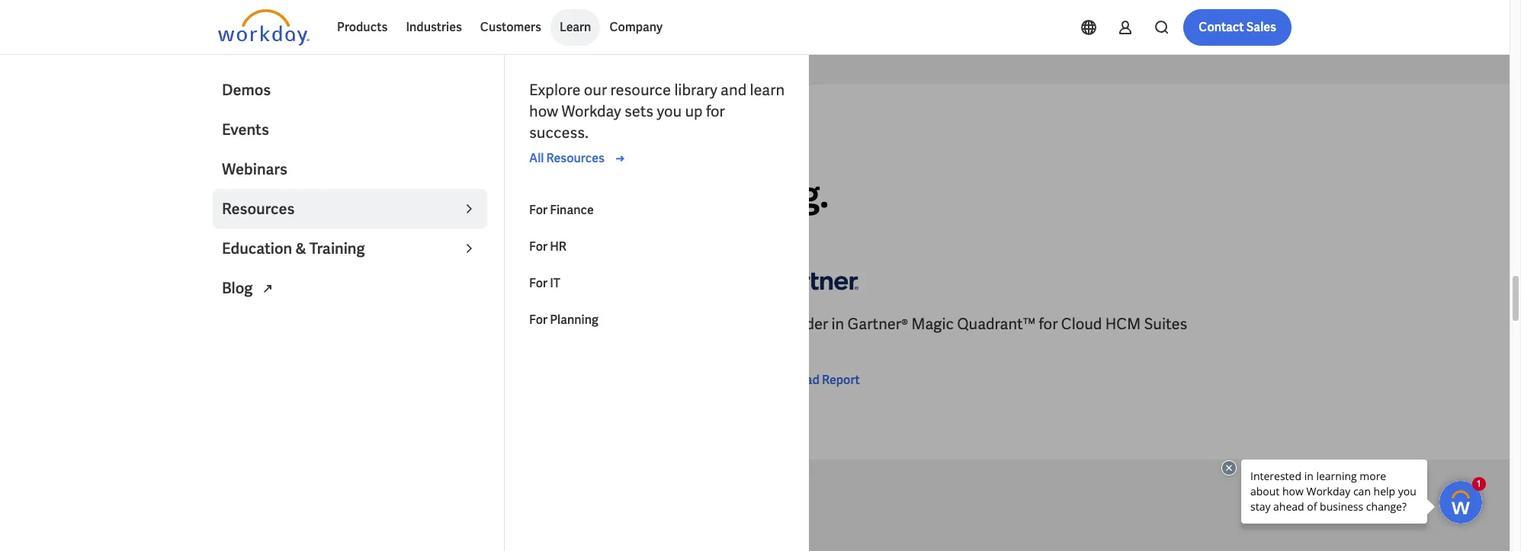 Task type: describe. For each thing, give the bounding box(es) containing it.
analysts
[[252, 135, 306, 148]]

a leader in finance, hr, and planning.
[[218, 171, 829, 218]]

for it link
[[520, 265, 795, 302]]

events
[[222, 120, 269, 140]]

you
[[657, 101, 682, 121]]

1 vertical spatial and
[[605, 171, 668, 218]]

read report
[[792, 373, 860, 389]]

learn button
[[551, 9, 601, 46]]

a leader in gartner® magic quadrant™ for cloud hcm suites
[[767, 315, 1188, 334]]

in for finance,
[[362, 171, 393, 218]]

for finance link
[[520, 192, 795, 229]]

our
[[584, 80, 607, 100]]

a for a leader in 2023 gartner® magic quadrant™ for cloud erp for service- centric enterprises
[[218, 315, 229, 334]]

in for 2023
[[283, 315, 295, 334]]

2 gartner® from the left
[[848, 315, 908, 334]]

a leader in 2023 gartner® magic quadrant™ for cloud erp for service- centric enterprises
[[218, 315, 702, 356]]

2 cloud from the left
[[1061, 315, 1102, 334]]

for for for hr
[[529, 239, 548, 255]]

customers button
[[471, 9, 551, 46]]

explore
[[529, 80, 581, 100]]

sets
[[625, 101, 654, 121]]

go to the homepage image
[[218, 9, 310, 46]]

2023
[[299, 315, 332, 334]]

cloud inside a leader in 2023 gartner® magic quadrant™ for cloud erp for service- centric enterprises
[[549, 315, 589, 334]]

erp
[[593, 315, 621, 334]]

for hr
[[529, 239, 567, 255]]

for hr link
[[520, 229, 795, 265]]

quadrant™ inside a leader in 2023 gartner® magic quadrant™ for cloud erp for service- centric enterprises
[[444, 315, 523, 334]]

webinars link
[[213, 149, 487, 189]]

&
[[295, 239, 306, 259]]

education & training
[[222, 239, 365, 259]]

for for for planning
[[529, 312, 548, 328]]

contact sales
[[1199, 19, 1277, 35]]

learn
[[750, 80, 785, 100]]

gartner image for 2023
[[218, 259, 310, 302]]

for left hcm
[[1039, 315, 1058, 334]]

explore our resource library and learn how workday sets you up for success.
[[529, 80, 785, 143]]

2 quadrant™ from the left
[[957, 315, 1036, 334]]

how
[[529, 101, 558, 121]]

suites
[[1144, 315, 1188, 334]]

company button
[[601, 9, 672, 46]]

2 magic from the left
[[912, 315, 954, 334]]

education
[[222, 239, 292, 259]]

read
[[792, 373, 820, 389]]

up
[[685, 101, 703, 121]]

resource
[[611, 80, 671, 100]]

leader
[[251, 171, 355, 218]]

for right erp
[[624, 315, 643, 334]]

all
[[529, 150, 544, 166]]

webinars
[[222, 159, 287, 179]]

a for a leader in finance, hr, and planning.
[[218, 171, 244, 218]]

industries
[[406, 19, 462, 35]]

magic inside a leader in 2023 gartner® magic quadrant™ for cloud erp for service- centric enterprises
[[399, 315, 441, 334]]



Task type: locate. For each thing, give the bounding box(es) containing it.
1 quadrant™ from the left
[[444, 315, 523, 334]]

and left learn
[[721, 80, 747, 100]]

a up centric
[[218, 315, 229, 334]]

0 horizontal spatial gartner®
[[335, 315, 396, 334]]

1 magic from the left
[[399, 315, 441, 334]]

for
[[529, 202, 548, 218], [529, 239, 548, 255], [529, 275, 548, 291], [529, 312, 548, 328]]

2 leader from the left
[[781, 315, 828, 334]]

for for for it
[[529, 275, 548, 291]]

leader up centric
[[232, 315, 279, 334]]

a up read report link
[[767, 315, 778, 334]]

0 horizontal spatial leader
[[232, 315, 279, 334]]

1 leader from the left
[[232, 315, 279, 334]]

for left the "it" at the left of the page
[[529, 275, 548, 291]]

1 vertical spatial resources
[[222, 199, 295, 219]]

for left finance
[[529, 202, 548, 218]]

opens in a new tab image
[[259, 280, 277, 298]]

gartner®
[[335, 315, 396, 334], [848, 315, 908, 334]]

leader up read
[[781, 315, 828, 334]]

1 horizontal spatial quadrant™
[[957, 315, 1036, 334]]

0 vertical spatial and
[[721, 80, 747, 100]]

resources up education
[[222, 199, 295, 219]]

finance,
[[400, 171, 532, 218]]

0 horizontal spatial quadrant™
[[444, 315, 523, 334]]

sales
[[1247, 19, 1277, 35]]

hr,
[[539, 171, 598, 218]]

for left hr
[[529, 239, 548, 255]]

1 horizontal spatial resources
[[546, 150, 605, 166]]

in up report
[[832, 315, 844, 334]]

in for gartner®
[[832, 315, 844, 334]]

library
[[674, 80, 718, 100]]

events link
[[213, 110, 487, 149]]

in
[[362, 171, 393, 218], [283, 315, 295, 334], [832, 315, 844, 334]]

3 for from the top
[[529, 275, 548, 291]]

training
[[309, 239, 365, 259]]

hr
[[550, 239, 567, 255]]

for left planning
[[529, 312, 548, 328]]

demos link
[[213, 70, 487, 110]]

leader for a leader in 2023 gartner® magic quadrant™ for cloud erp for service- centric enterprises
[[232, 315, 279, 334]]

resources
[[546, 150, 605, 166], [222, 199, 295, 219]]

finance
[[550, 202, 594, 218]]

service-
[[646, 315, 702, 334]]

1 gartner image from the left
[[218, 259, 310, 302]]

leader for a leader in gartner® magic quadrant™ for cloud hcm suites
[[781, 315, 828, 334]]

1 horizontal spatial in
[[362, 171, 393, 218]]

gartner® down blog link
[[335, 315, 396, 334]]

products
[[337, 19, 388, 35]]

cloud
[[549, 315, 589, 334], [1061, 315, 1102, 334]]

0 vertical spatial resources
[[546, 150, 605, 166]]

what
[[218, 135, 250, 148]]

gartner image for gartner®
[[767, 259, 859, 302]]

1 for from the top
[[529, 202, 548, 218]]

report
[[822, 373, 860, 389]]

0 horizontal spatial resources
[[222, 199, 295, 219]]

0 horizontal spatial cloud
[[549, 315, 589, 334]]

read report link
[[767, 372, 860, 390]]

0 horizontal spatial gartner image
[[218, 259, 310, 302]]

company
[[610, 19, 663, 35]]

say
[[308, 135, 328, 148]]

a down the what
[[218, 171, 244, 218]]

for inside explore our resource library and learn how workday sets you up for success.
[[706, 101, 725, 121]]

2 gartner image from the left
[[767, 259, 859, 302]]

1 horizontal spatial magic
[[912, 315, 954, 334]]

and
[[721, 80, 747, 100], [605, 171, 668, 218]]

1 horizontal spatial and
[[721, 80, 747, 100]]

gartner image
[[218, 259, 310, 302], [767, 259, 859, 302]]

contact
[[1199, 19, 1244, 35]]

enterprises
[[273, 336, 351, 356]]

1 horizontal spatial cloud
[[1061, 315, 1102, 334]]

contact sales link
[[1184, 9, 1292, 46]]

for planning
[[529, 312, 599, 328]]

a for a leader in gartner® magic quadrant™ for cloud hcm suites
[[767, 315, 778, 334]]

1 horizontal spatial gartner®
[[848, 315, 908, 334]]

for right up at the top
[[706, 101, 725, 121]]

learn
[[560, 19, 591, 35]]

for finance
[[529, 202, 594, 218]]

in left 2023
[[283, 315, 295, 334]]

it
[[550, 275, 561, 291]]

1 gartner® from the left
[[335, 315, 396, 334]]

a
[[218, 171, 244, 218], [218, 315, 229, 334], [767, 315, 778, 334]]

industries button
[[397, 9, 471, 46]]

cloud left erp
[[549, 315, 589, 334]]

blog link
[[213, 268, 487, 308]]

all resources
[[529, 150, 605, 166]]

2 for from the top
[[529, 239, 548, 255]]

and up for hr link on the top of page
[[605, 171, 668, 218]]

quadrant™
[[444, 315, 523, 334], [957, 315, 1036, 334]]

resources button
[[213, 189, 487, 229]]

education & training button
[[213, 229, 487, 268]]

1 horizontal spatial gartner image
[[767, 259, 859, 302]]

planning.
[[675, 171, 829, 218]]

in inside a leader in 2023 gartner® magic quadrant™ for cloud erp for service- centric enterprises
[[283, 315, 295, 334]]

products button
[[328, 9, 397, 46]]

planning
[[550, 312, 599, 328]]

magic
[[399, 315, 441, 334], [912, 315, 954, 334]]

hcm
[[1106, 315, 1141, 334]]

resources down success.
[[546, 150, 605, 166]]

demos
[[222, 80, 271, 100]]

cloud left hcm
[[1061, 315, 1102, 334]]

1 cloud from the left
[[549, 315, 589, 334]]

for
[[706, 101, 725, 121], [526, 315, 545, 334], [624, 315, 643, 334], [1039, 315, 1058, 334]]

centric
[[218, 336, 269, 356]]

what analysts say
[[218, 135, 328, 148]]

customers
[[480, 19, 541, 35]]

for planning link
[[520, 302, 795, 339]]

resources inside 'dropdown button'
[[222, 199, 295, 219]]

and inside explore our resource library and learn how workday sets you up for success.
[[721, 80, 747, 100]]

1 horizontal spatial leader
[[781, 315, 828, 334]]

all resources link
[[529, 149, 629, 168]]

a inside a leader in 2023 gartner® magic quadrant™ for cloud erp for service- centric enterprises
[[218, 315, 229, 334]]

2 horizontal spatial in
[[832, 315, 844, 334]]

blog
[[222, 278, 256, 298]]

gartner® inside a leader in 2023 gartner® magic quadrant™ for cloud erp for service- centric enterprises
[[335, 315, 396, 334]]

in up "education & training" "dropdown button"
[[362, 171, 393, 218]]

leader
[[232, 315, 279, 334], [781, 315, 828, 334]]

leader inside a leader in 2023 gartner® magic quadrant™ for cloud erp for service- centric enterprises
[[232, 315, 279, 334]]

success.
[[529, 123, 589, 143]]

0 horizontal spatial in
[[283, 315, 295, 334]]

4 for from the top
[[529, 312, 548, 328]]

workday
[[562, 101, 621, 121]]

for for for finance
[[529, 202, 548, 218]]

0 horizontal spatial magic
[[399, 315, 441, 334]]

for it
[[529, 275, 561, 291]]

gartner® up report
[[848, 315, 908, 334]]

0 horizontal spatial and
[[605, 171, 668, 218]]

for left planning
[[526, 315, 545, 334]]



Task type: vqa. For each thing, say whether or not it's contained in the screenshot.
Magic
yes



